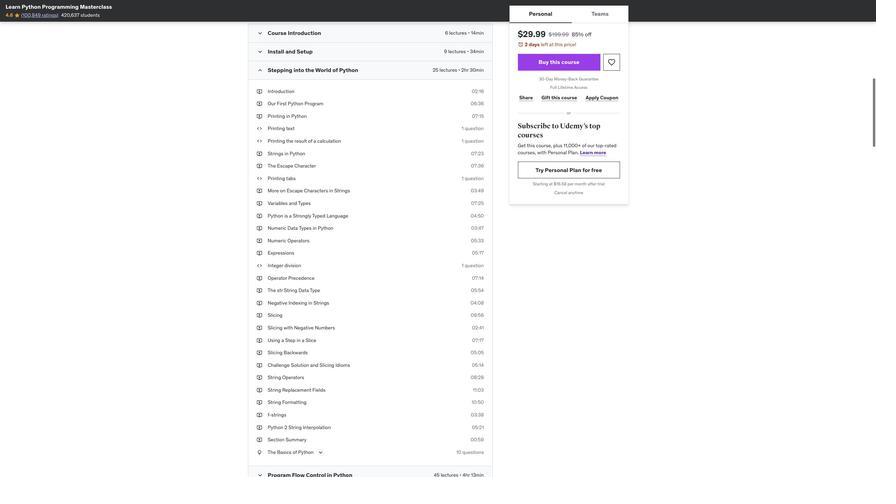Task type: locate. For each thing, give the bounding box(es) containing it.
question up 03:49
[[465, 175, 484, 182]]

0 vertical spatial 2
[[525, 41, 528, 48]]

strongly
[[293, 213, 311, 219]]

0 horizontal spatial the
[[286, 138, 293, 144]]

numeric for numeric operators
[[268, 238, 286, 244]]

10 questions
[[456, 449, 484, 456]]

2 question from the top
[[465, 138, 484, 144]]

0 vertical spatial small image
[[257, 48, 264, 55]]

05:54
[[471, 288, 484, 294]]

4 1 question from the top
[[462, 263, 484, 269]]

1 question down "07:15"
[[462, 126, 484, 132]]

string for formatting
[[268, 400, 281, 406]]

solution
[[291, 362, 309, 369]]

this inside buy this course button
[[550, 58, 560, 65]]

introduction up first
[[268, 88, 294, 95]]

1 question from the top
[[465, 126, 484, 132]]

on
[[280, 188, 286, 194]]

1 question for printing text
[[462, 126, 484, 132]]

15 xsmall image from the top
[[257, 387, 262, 394]]

this
[[555, 41, 563, 48], [550, 58, 560, 65], [551, 94, 560, 101], [527, 142, 535, 149]]

2 vertical spatial small image
[[257, 472, 264, 477]]

74h 33m
[[309, 14, 328, 20]]

types for and
[[298, 200, 311, 207]]

course inside button
[[561, 58, 580, 65]]

strings
[[268, 151, 283, 157], [334, 188, 350, 194], [313, 300, 329, 306]]

of left our
[[582, 142, 586, 149]]

operators down numeric data types in python
[[288, 238, 309, 244]]

1 question up 07:23
[[462, 138, 484, 144]]

printing left text
[[268, 126, 285, 132]]

1 horizontal spatial with
[[537, 149, 547, 156]]

lectures for course introduction
[[449, 30, 467, 36]]

xsmall image for more on escape characters in strings
[[257, 188, 262, 195]]

• left 34min
[[467, 48, 469, 55]]

3 the from the top
[[268, 449, 276, 456]]

1 course from the top
[[561, 58, 580, 65]]

0 vertical spatial operators
[[288, 238, 309, 244]]

0 vertical spatial course
[[561, 58, 580, 65]]

learn up 4.6
[[6, 3, 20, 10]]

xsmall image for string formatting
[[257, 400, 262, 406]]

0 vertical spatial and
[[285, 48, 295, 55]]

numeric up expressions
[[268, 238, 286, 244]]

in
[[286, 113, 290, 120], [285, 151, 289, 157], [329, 188, 333, 194], [313, 225, 317, 232], [308, 300, 312, 306], [297, 337, 301, 344]]

tabs
[[286, 175, 296, 182]]

strings down type
[[313, 300, 329, 306]]

1 vertical spatial 2
[[284, 424, 287, 431]]

operators
[[288, 238, 309, 244], [282, 375, 304, 381]]

the left result
[[286, 138, 293, 144]]

this right buy
[[550, 58, 560, 65]]

plan.
[[568, 149, 579, 156]]

$29.99
[[518, 29, 546, 40]]

0 horizontal spatial learn
[[6, 3, 20, 10]]

13 xsmall image from the top
[[257, 350, 262, 357]]

section summary
[[268, 437, 306, 443]]

learn for learn more
[[580, 149, 593, 156]]

and right the variables
[[289, 200, 297, 207]]

2 vertical spatial personal
[[545, 166, 568, 173]]

a left "slice"
[[302, 337, 304, 344]]

2 vertical spatial strings
[[313, 300, 329, 306]]

• for course introduction
[[468, 30, 470, 36]]

10 xsmall image from the top
[[257, 362, 262, 369]]

2 the from the top
[[268, 288, 276, 294]]

11,000+
[[564, 142, 581, 149]]

printing down printing text on the top
[[268, 138, 285, 144]]

or
[[567, 110, 571, 115]]

05:17
[[472, 250, 484, 256]]

• for install and setup
[[467, 48, 469, 55]]

0 horizontal spatial with
[[284, 325, 293, 331]]

0 vertical spatial data
[[288, 225, 298, 232]]

2 course from the top
[[561, 94, 577, 101]]

• left 14min
[[468, 30, 470, 36]]

tab list
[[509, 6, 628, 23]]

the for the escape character
[[268, 163, 276, 169]]

9 xsmall image from the top
[[257, 325, 262, 332]]

this right gift
[[551, 94, 560, 101]]

1 small image from the top
[[257, 48, 264, 55]]

trial
[[598, 181, 605, 187]]

and
[[285, 48, 295, 55], [289, 200, 297, 207], [310, 362, 318, 369]]

in down typed
[[313, 225, 317, 232]]

0 vertical spatial negative
[[268, 300, 287, 306]]

$29.99 $199.99 85% off
[[518, 29, 592, 40]]

1 horizontal spatial learn
[[580, 149, 593, 156]]

gift this course
[[541, 94, 577, 101]]

1 vertical spatial strings
[[334, 188, 350, 194]]

question down "07:15"
[[465, 126, 484, 132]]

4 xsmall image from the top
[[257, 238, 262, 245]]

with up step
[[284, 325, 293, 331]]

xsmall image for python 2 string interpolation
[[257, 424, 262, 431]]

1 horizontal spatial strings
[[313, 300, 329, 306]]

0 vertical spatial numeric
[[268, 225, 286, 232]]

0 vertical spatial personal
[[529, 10, 552, 17]]

4 printing from the top
[[268, 175, 285, 182]]

30min
[[470, 67, 484, 73]]

0 vertical spatial learn
[[6, 3, 20, 10]]

python left 'show lecture description' icon
[[298, 449, 314, 456]]

negative up "slice"
[[294, 325, 314, 331]]

19 xsmall image from the top
[[257, 449, 262, 456]]

introduction
[[288, 30, 321, 37], [268, 88, 294, 95]]

small image
[[257, 30, 264, 37]]

16 xsmall image from the top
[[257, 412, 262, 419]]

1 horizontal spatial 2
[[525, 41, 528, 48]]

0 vertical spatial strings
[[268, 151, 283, 157]]

the up printing tabs
[[268, 163, 276, 169]]

python
[[22, 3, 41, 10], [339, 67, 358, 74], [288, 101, 303, 107], [291, 113, 307, 120], [290, 151, 305, 157], [268, 213, 283, 219], [318, 225, 333, 232], [268, 424, 283, 431], [298, 449, 314, 456]]

1 vertical spatial course
[[561, 94, 577, 101]]

this up courses,
[[527, 142, 535, 149]]

printing up 'more' on the top
[[268, 175, 285, 182]]

and right solution
[[310, 362, 318, 369]]

small image
[[257, 48, 264, 55], [257, 67, 264, 74], [257, 472, 264, 477]]

to
[[552, 122, 559, 130]]

strings up "language"
[[334, 188, 350, 194]]

show lecture description image
[[317, 449, 324, 456]]

string up f-strings
[[268, 400, 281, 406]]

course up back
[[561, 58, 580, 65]]

1 1 question from the top
[[462, 126, 484, 132]]

1 the from the top
[[268, 163, 276, 169]]

first
[[277, 101, 287, 107]]

8 xsmall image from the top
[[257, 213, 262, 220]]

days
[[529, 41, 540, 48]]

question up 07:23
[[465, 138, 484, 144]]

1 question up '07:14'
[[462, 263, 484, 269]]

0 horizontal spatial strings
[[268, 151, 283, 157]]

string right str
[[284, 288, 297, 294]]

this inside get this course, plus 11,000+ of our top-rated courses, with personal plan.
[[527, 142, 535, 149]]

11 xsmall image from the top
[[257, 312, 262, 319]]

xsmall image for numeric operators
[[257, 238, 262, 245]]

2 right alarm 'icon'
[[525, 41, 528, 48]]

the left basics
[[268, 449, 276, 456]]

7 xsmall image from the top
[[257, 200, 262, 207]]

masterclass
[[80, 3, 112, 10]]

1 xsmall image from the top
[[257, 101, 262, 108]]

(100,849
[[21, 12, 41, 18]]

2 up 'section summary'
[[284, 424, 287, 431]]

4 question from the top
[[465, 263, 484, 269]]

xsmall image for integer division
[[257, 263, 262, 269]]

operators up string replacement fields
[[282, 375, 304, 381]]

1 question for integer division
[[462, 263, 484, 269]]

xsmall image for numeric data types in python
[[257, 225, 262, 232]]

3 xsmall image from the top
[[257, 138, 262, 145]]

with down course, at the top of the page
[[537, 149, 547, 156]]

11:03
[[473, 387, 484, 393]]

this for get
[[527, 142, 535, 149]]

0 vertical spatial escape
[[277, 163, 293, 169]]

lectures right 6
[[449, 30, 467, 36]]

stepping into the world of python
[[268, 67, 358, 74]]

section
[[268, 437, 284, 443]]

14 xsmall image from the top
[[257, 375, 262, 382]]

day
[[546, 76, 553, 81]]

1 vertical spatial data
[[298, 288, 309, 294]]

xsmall image for f-strings
[[257, 412, 262, 419]]

2 small image from the top
[[257, 67, 264, 74]]

personal up the $29.99
[[529, 10, 552, 17]]

6 xsmall image from the top
[[257, 188, 262, 195]]

(100,849 ratings)
[[21, 12, 58, 18]]

programming
[[42, 3, 79, 10]]

0 vertical spatial at
[[549, 41, 554, 48]]

at left $16.58
[[549, 181, 553, 187]]

0 vertical spatial types
[[298, 200, 311, 207]]

the left str
[[268, 288, 276, 294]]

python left is
[[268, 213, 283, 219]]

xsmall image for string replacement fields
[[257, 387, 262, 394]]

result
[[295, 138, 307, 144]]

personal up $16.58
[[545, 166, 568, 173]]

0 vertical spatial introduction
[[288, 30, 321, 37]]

f-
[[268, 412, 271, 418]]

string down challenge
[[268, 375, 281, 381]]

0 vertical spatial with
[[537, 149, 547, 156]]

1 horizontal spatial negative
[[294, 325, 314, 331]]

personal button
[[509, 6, 572, 22]]

integer division
[[268, 263, 301, 269]]

17 xsmall image from the top
[[257, 424, 262, 431]]

1 vertical spatial types
[[299, 225, 312, 232]]

fields
[[312, 387, 326, 393]]

negative down str
[[268, 300, 287, 306]]

1 vertical spatial small image
[[257, 67, 264, 74]]

learn down our
[[580, 149, 593, 156]]

xsmall image
[[257, 101, 262, 108], [257, 113, 262, 120], [257, 138, 262, 145], [257, 163, 262, 170], [257, 175, 262, 182], [257, 188, 262, 195], [257, 200, 262, 207], [257, 213, 262, 220], [257, 225, 262, 232], [257, 275, 262, 282], [257, 312, 262, 319], [257, 337, 262, 344], [257, 350, 262, 357], [257, 375, 262, 382], [257, 387, 262, 394], [257, 412, 262, 419], [257, 424, 262, 431], [257, 437, 262, 444], [257, 449, 262, 456]]

replacement
[[282, 387, 311, 393]]

the right "into"
[[305, 67, 314, 74]]

1 xsmall image from the top
[[257, 88, 262, 95]]

2 vertical spatial the
[[268, 449, 276, 456]]

data left type
[[298, 288, 309, 294]]

6 xsmall image from the top
[[257, 263, 262, 269]]

1 horizontal spatial data
[[298, 288, 309, 294]]

escape down strings in python
[[277, 163, 293, 169]]

course for gift this course
[[561, 94, 577, 101]]

wishlist image
[[607, 58, 616, 66]]

1 numeric from the top
[[268, 225, 286, 232]]

slicing with negative numbers
[[268, 325, 335, 331]]

plan
[[570, 166, 581, 173]]

3 1 from the top
[[462, 175, 464, 182]]

numeric data types in python
[[268, 225, 333, 232]]

2 numeric from the top
[[268, 238, 286, 244]]

2 printing from the top
[[268, 126, 285, 132]]

question
[[465, 126, 484, 132], [465, 138, 484, 144], [465, 175, 484, 182], [465, 263, 484, 269]]

rated
[[605, 142, 617, 149]]

9 xsmall image from the top
[[257, 225, 262, 232]]

slicing for slicing with negative numbers
[[268, 325, 282, 331]]

lectures right 25
[[440, 67, 457, 73]]

python up "section"
[[268, 424, 283, 431]]

12 xsmall image from the top
[[257, 337, 262, 344]]

3 printing from the top
[[268, 138, 285, 144]]

introduction down 23 sections • 557 lectures • 74h 33m total length
[[288, 30, 321, 37]]

11 xsmall image from the top
[[257, 400, 262, 406]]

course introduction
[[268, 30, 321, 37]]

xsmall image
[[257, 88, 262, 95], [257, 126, 262, 133], [257, 151, 262, 157], [257, 238, 262, 245], [257, 250, 262, 257], [257, 263, 262, 269], [257, 288, 262, 294], [257, 300, 262, 307], [257, 325, 262, 332], [257, 362, 262, 369], [257, 400, 262, 406]]

numeric down is
[[268, 225, 286, 232]]

types up strongly at the left top of page
[[298, 200, 311, 207]]

1 horizontal spatial the
[[305, 67, 314, 74]]

1 vertical spatial and
[[289, 200, 297, 207]]

8 xsmall image from the top
[[257, 300, 262, 307]]

1 for printing tabs
[[462, 175, 464, 182]]

types down python is a strongly typed language
[[299, 225, 312, 232]]

tab list containing personal
[[509, 6, 628, 23]]

2 1 question from the top
[[462, 138, 484, 144]]

data
[[288, 225, 298, 232], [298, 288, 309, 294]]

and left setup on the top left of page
[[285, 48, 295, 55]]

personal down the plus
[[548, 149, 567, 156]]

slicing
[[268, 312, 282, 319], [268, 325, 282, 331], [268, 350, 282, 356], [320, 362, 334, 369]]

learn
[[6, 3, 20, 10], [580, 149, 593, 156]]

top-
[[596, 142, 605, 149]]

and for types
[[289, 200, 297, 207]]

• left 2hr
[[458, 67, 460, 73]]

0 vertical spatial the
[[268, 163, 276, 169]]

2 xsmall image from the top
[[257, 113, 262, 120]]

at right left
[[549, 41, 554, 48]]

xsmall image for variables and types
[[257, 200, 262, 207]]

in right indexing
[[308, 300, 312, 306]]

escape right on
[[287, 188, 303, 194]]

small image for stepping
[[257, 67, 264, 74]]

1 printing from the top
[[268, 113, 285, 120]]

1 vertical spatial personal
[[548, 149, 567, 156]]

05:33
[[471, 238, 484, 244]]

personal inside button
[[529, 10, 552, 17]]

total
[[329, 14, 339, 20]]

this for gift
[[551, 94, 560, 101]]

this inside gift this course link
[[551, 94, 560, 101]]

2 horizontal spatial strings
[[334, 188, 350, 194]]

1 vertical spatial operators
[[282, 375, 304, 381]]

this for buy
[[550, 58, 560, 65]]

3 small image from the top
[[257, 472, 264, 477]]

3 1 question from the top
[[462, 175, 484, 182]]

printing for printing tabs
[[268, 175, 285, 182]]

1 question for printing tabs
[[462, 175, 484, 182]]

7 xsmall image from the top
[[257, 288, 262, 294]]

world
[[315, 67, 331, 74]]

10:50
[[472, 400, 484, 406]]

using
[[268, 337, 280, 344]]

1 question up 03:49
[[462, 175, 484, 182]]

lectures right '9'
[[448, 48, 466, 55]]

the for the basics of python
[[268, 449, 276, 456]]

1 vertical spatial at
[[549, 181, 553, 187]]

starting
[[533, 181, 548, 187]]

this down $199.99
[[555, 41, 563, 48]]

xsmall image for python is a strongly typed language
[[257, 213, 262, 220]]

printing in python
[[268, 113, 307, 120]]

sections
[[255, 14, 273, 20]]

of right world
[[333, 67, 338, 74]]

1 vertical spatial with
[[284, 325, 293, 331]]

more on escape characters in strings
[[268, 188, 350, 194]]

2 xsmall image from the top
[[257, 126, 262, 133]]

xsmall image for our first python program
[[257, 101, 262, 108]]

3 xsmall image from the top
[[257, 151, 262, 157]]

string for replacement
[[268, 387, 281, 393]]

a right is
[[289, 213, 292, 219]]

in right step
[[297, 337, 301, 344]]

access
[[574, 85, 588, 90]]

basics
[[277, 449, 292, 456]]

07:17
[[472, 337, 484, 344]]

xsmall image for printing the result of a calculation
[[257, 138, 262, 145]]

slice
[[306, 337, 316, 344]]

xsmall image for strings in python
[[257, 151, 262, 157]]

xsmall image for using a step in a slice
[[257, 337, 262, 344]]

data up the numeric operators
[[288, 225, 298, 232]]

1 vertical spatial learn
[[580, 149, 593, 156]]

price!
[[564, 41, 576, 48]]

10 xsmall image from the top
[[257, 275, 262, 282]]

1 vertical spatial the
[[268, 288, 276, 294]]

numeric
[[268, 225, 286, 232], [268, 238, 286, 244]]

07:14
[[472, 275, 484, 281]]

lectures right 557
[[287, 14, 304, 20]]

personal inside get this course, plus 11,000+ of our top-rated courses, with personal plan.
[[548, 149, 567, 156]]

5 xsmall image from the top
[[257, 175, 262, 182]]

free
[[591, 166, 602, 173]]

string down string operators in the bottom of the page
[[268, 387, 281, 393]]

4 1 from the top
[[462, 263, 464, 269]]

5 xsmall image from the top
[[257, 250, 262, 257]]

3 question from the top
[[465, 175, 484, 182]]

question up '07:14'
[[465, 263, 484, 269]]

04:50
[[471, 213, 484, 219]]

try
[[536, 166, 544, 173]]

students
[[81, 12, 100, 18]]

4 xsmall image from the top
[[257, 163, 262, 170]]

string up summary
[[288, 424, 302, 431]]

course down lifetime
[[561, 94, 577, 101]]

strings up the escape character
[[268, 151, 283, 157]]

1 vertical spatial numeric
[[268, 238, 286, 244]]

02:16
[[472, 88, 484, 95]]

printing down our
[[268, 113, 285, 120]]

18 xsmall image from the top
[[257, 437, 262, 444]]

the
[[305, 67, 314, 74], [286, 138, 293, 144]]

2 vertical spatial and
[[310, 362, 318, 369]]

1 1 from the top
[[462, 126, 464, 132]]

in up the escape character
[[285, 151, 289, 157]]

557
[[277, 14, 286, 20]]

a right result
[[314, 138, 316, 144]]

question for printing tabs
[[465, 175, 484, 182]]

variables
[[268, 200, 288, 207]]



Task type: describe. For each thing, give the bounding box(es) containing it.
in right characters
[[329, 188, 333, 194]]

python down result
[[290, 151, 305, 157]]

buy this course button
[[518, 54, 600, 71]]

numeric for numeric data types in python
[[268, 225, 286, 232]]

str
[[277, 288, 283, 294]]

is
[[284, 213, 288, 219]]

the for the str string data type
[[268, 288, 276, 294]]

questions
[[462, 449, 484, 456]]

lectures for stepping into the world of python
[[440, 67, 457, 73]]

operators for string operators
[[282, 375, 304, 381]]

small image for install
[[257, 48, 264, 55]]

teams button
[[572, 6, 628, 22]]

variables and types
[[268, 200, 311, 207]]

at inside "starting at $16.58 per month after trial cancel anytime"
[[549, 181, 553, 187]]

6 lectures • 14min
[[445, 30, 484, 36]]

course for buy this course
[[561, 58, 580, 65]]

month
[[575, 181, 587, 187]]

• left 557
[[274, 14, 276, 20]]

0 vertical spatial the
[[305, 67, 314, 74]]

summary
[[286, 437, 306, 443]]

share button
[[518, 91, 534, 105]]

420,637
[[61, 12, 79, 18]]

xsmall image for introduction
[[257, 88, 262, 95]]

string operators
[[268, 375, 304, 381]]

0 horizontal spatial negative
[[268, 300, 287, 306]]

xsmall image for printing in python
[[257, 113, 262, 120]]

xsmall image for slicing with negative numbers
[[257, 325, 262, 332]]

xsmall image for string operators
[[257, 375, 262, 382]]

the str string data type
[[268, 288, 320, 294]]

starting at $16.58 per month after trial cancel anytime
[[533, 181, 605, 195]]

numeric operators
[[268, 238, 309, 244]]

30-day money-back guarantee full lifetime access
[[539, 76, 599, 90]]

our first python program
[[268, 101, 323, 107]]

xsmall image for slicing backwards
[[257, 350, 262, 357]]

python down typed
[[318, 225, 333, 232]]

f-strings
[[268, 412, 286, 418]]

of right basics
[[293, 449, 297, 456]]

1 for printing text
[[462, 126, 464, 132]]

xsmall image for the escape character
[[257, 163, 262, 170]]

in up text
[[286, 113, 290, 120]]

slicing for slicing backwards
[[268, 350, 282, 356]]

xsmall image for expressions
[[257, 250, 262, 257]]

1 for integer division
[[462, 263, 464, 269]]

python up (100,849
[[22, 3, 41, 10]]

0 horizontal spatial 2
[[284, 424, 287, 431]]

length
[[340, 14, 354, 20]]

xsmall image for section summary
[[257, 437, 262, 444]]

2hr
[[461, 67, 469, 73]]

slicing for slicing
[[268, 312, 282, 319]]

1 vertical spatial escape
[[287, 188, 303, 194]]

stepping
[[268, 67, 292, 74]]

slicing backwards
[[268, 350, 308, 356]]

the escape character
[[268, 163, 316, 169]]

precedence
[[288, 275, 315, 281]]

a left step
[[281, 337, 284, 344]]

14min
[[471, 30, 484, 36]]

python down our first python program on the top left of the page
[[291, 113, 307, 120]]

30-
[[539, 76, 546, 81]]

alarm image
[[518, 42, 523, 47]]

6
[[445, 30, 448, 36]]

backwards
[[284, 350, 308, 356]]

our
[[268, 101, 276, 107]]

udemy's
[[560, 122, 588, 130]]

07:36
[[471, 163, 484, 169]]

challenge
[[268, 362, 290, 369]]

learn for learn python programming masterclass
[[6, 3, 20, 10]]

02:41
[[472, 325, 484, 331]]

0 horizontal spatial data
[[288, 225, 298, 232]]

printing for printing text
[[268, 126, 285, 132]]

xsmall image for printing text
[[257, 126, 262, 133]]

2 1 from the top
[[462, 138, 464, 144]]

lectures for install and setup
[[448, 48, 466, 55]]

gift this course link
[[540, 91, 579, 105]]

more
[[268, 188, 279, 194]]

07:25
[[471, 200, 484, 207]]

negative indexing in strings
[[268, 300, 329, 306]]

10
[[456, 449, 461, 456]]

operator
[[268, 275, 287, 281]]

challenge solution and slicing idioms
[[268, 362, 350, 369]]

characters
[[304, 188, 328, 194]]

plus
[[553, 142, 562, 149]]

• for stepping into the world of python
[[458, 67, 460, 73]]

setup
[[297, 48, 313, 55]]

xsmall image for printing tabs
[[257, 175, 262, 182]]

ratings)
[[42, 12, 58, 18]]

printing tabs
[[268, 175, 296, 182]]

teams
[[592, 10, 609, 17]]

xsmall image for operator precedence
[[257, 275, 262, 282]]

of right result
[[308, 138, 312, 144]]

85%
[[572, 31, 584, 38]]

string replacement fields
[[268, 387, 326, 393]]

types for data
[[299, 225, 312, 232]]

23
[[248, 14, 254, 20]]

strings in python
[[268, 151, 305, 157]]

division
[[285, 263, 301, 269]]

top
[[589, 122, 600, 130]]

xsmall image for negative indexing in strings
[[257, 300, 262, 307]]

language
[[327, 213, 348, 219]]

23 sections • 557 lectures • 74h 33m total length
[[248, 14, 354, 20]]

subscribe to udemy's top courses
[[518, 122, 600, 139]]

get this course, plus 11,000+ of our top-rated courses, with personal plan.
[[518, 142, 617, 156]]

printing the result of a calculation
[[268, 138, 341, 144]]

lifetime
[[558, 85, 573, 90]]

420,637 students
[[61, 12, 100, 18]]

python 2 string interpolation
[[268, 424, 331, 431]]

printing for printing the result of a calculation
[[268, 138, 285, 144]]

of inside get this course, plus 11,000+ of our top-rated courses, with personal plan.
[[582, 142, 586, 149]]

money-
[[554, 76, 568, 81]]

9 lectures • 34min
[[444, 48, 484, 55]]

4.6
[[6, 12, 13, 18]]

character
[[294, 163, 316, 169]]

with inside get this course, plus 11,000+ of our top-rated courses, with personal plan.
[[537, 149, 547, 156]]

python is a strongly typed language
[[268, 213, 348, 219]]

and for setup
[[285, 48, 295, 55]]

string for operators
[[268, 375, 281, 381]]

operators for numeric operators
[[288, 238, 309, 244]]

1 vertical spatial negative
[[294, 325, 314, 331]]

07:15
[[472, 113, 484, 120]]

try personal plan for free link
[[518, 162, 620, 179]]

typed
[[312, 213, 325, 219]]

xsmall image for slicing
[[257, 312, 262, 319]]

04:08
[[471, 300, 484, 306]]

the basics of python
[[268, 449, 314, 456]]

calculation
[[317, 138, 341, 144]]

install
[[268, 48, 284, 55]]

2 days left at this price!
[[525, 41, 576, 48]]

left
[[541, 41, 548, 48]]

python right first
[[288, 101, 303, 107]]

05:21
[[472, 424, 484, 431]]

00:59
[[471, 437, 484, 443]]

courses
[[518, 131, 543, 139]]

xsmall image for the str string data type
[[257, 288, 262, 294]]

• left 74h 33m
[[306, 14, 307, 20]]

1 vertical spatial introduction
[[268, 88, 294, 95]]

python right world
[[339, 67, 358, 74]]

question for printing text
[[465, 126, 484, 132]]

1 vertical spatial the
[[286, 138, 293, 144]]

get
[[518, 142, 526, 149]]

printing for printing in python
[[268, 113, 285, 120]]

question for integer division
[[465, 263, 484, 269]]

course,
[[536, 142, 552, 149]]

text
[[286, 126, 295, 132]]

full
[[550, 85, 557, 90]]

xsmall image for challenge solution and slicing idioms
[[257, 362, 262, 369]]

program
[[305, 101, 323, 107]]



Task type: vqa. For each thing, say whether or not it's contained in the screenshot.


